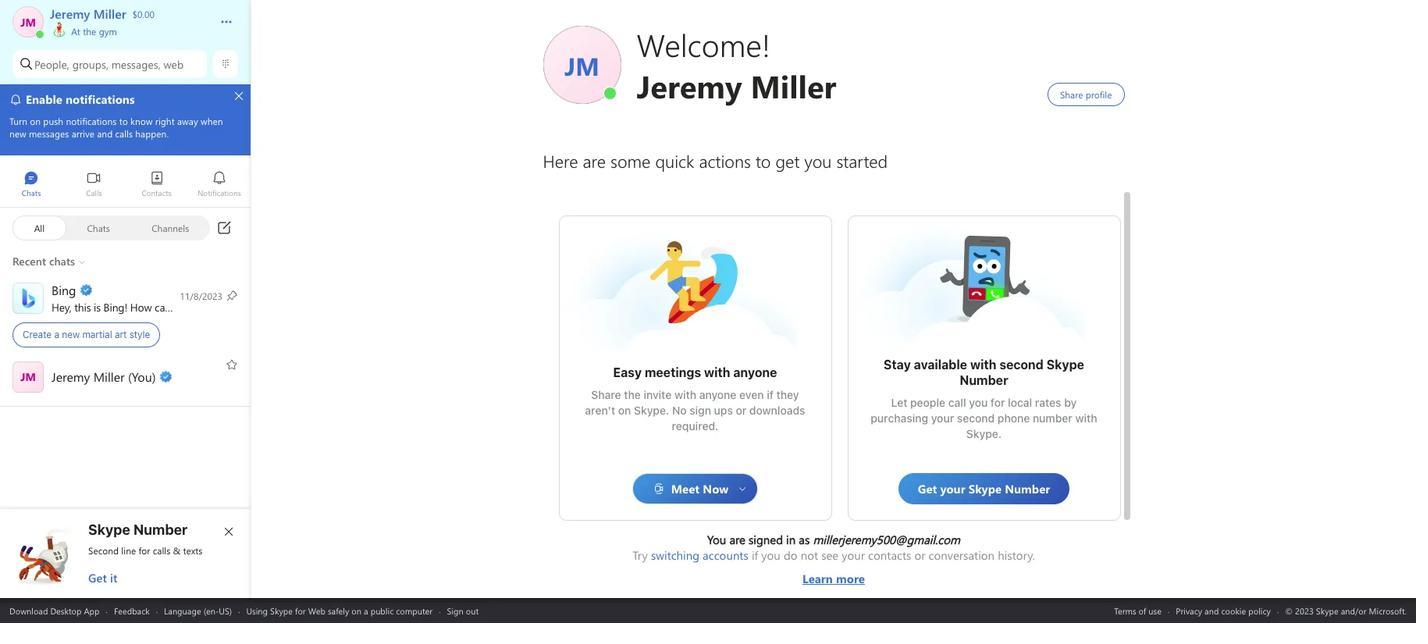 Task type: locate. For each thing, give the bounding box(es) containing it.
art
[[115, 329, 127, 340]]

the inside share the invite with anyone even if they aren't on skype. no sign ups or downloads required.
[[624, 388, 641, 401]]

anyone up even
[[733, 365, 777, 379]]

1 vertical spatial on
[[352, 605, 362, 616]]

signed
[[749, 532, 783, 547]]

if up the downloads
[[767, 388, 774, 401]]

skype number element
[[13, 522, 238, 586]]

out
[[466, 605, 479, 616]]

1 horizontal spatial if
[[767, 388, 774, 401]]

using skype for web safely on a public computer link
[[246, 605, 433, 616]]

conversation
[[929, 547, 995, 563]]

0 horizontal spatial skype
[[88, 522, 130, 538]]

1 vertical spatial number
[[133, 522, 188, 538]]

2 vertical spatial skype
[[270, 605, 293, 616]]

learn more link
[[633, 563, 1035, 586]]

1 horizontal spatial your
[[931, 411, 954, 425]]

1 horizontal spatial number
[[960, 373, 1009, 387]]

1 horizontal spatial skype.
[[966, 427, 1002, 440]]

the down easy
[[624, 388, 641, 401]]

on right safely
[[352, 605, 362, 616]]

number inside the 'stay available with second skype number'
[[960, 373, 1009, 387]]

2 horizontal spatial for
[[991, 396, 1005, 409]]

skype
[[1047, 358, 1085, 372], [88, 522, 130, 538], [270, 605, 293, 616]]

anyone
[[733, 365, 777, 379], [699, 388, 737, 401]]

a left the new
[[54, 329, 59, 340]]

2 vertical spatial you
[[762, 547, 781, 563]]

for inside skype number element
[[139, 544, 150, 557]]

0 vertical spatial a
[[54, 329, 59, 340]]

a left public
[[364, 605, 368, 616]]

your inside let people call you for local rates by purchasing your second phone number with skype.
[[931, 411, 954, 425]]

number
[[960, 373, 1009, 387], [133, 522, 188, 538]]

0 horizontal spatial the
[[83, 25, 96, 37]]

1 vertical spatial for
[[139, 544, 150, 557]]

1 vertical spatial you
[[969, 396, 988, 409]]

no
[[672, 404, 687, 417]]

0 horizontal spatial for
[[139, 544, 150, 557]]

you left do
[[762, 547, 781, 563]]

0 vertical spatial the
[[83, 25, 96, 37]]

download desktop app
[[9, 605, 100, 616]]

your inside try switching accounts if you do not see your contacts or conversation history. learn more
[[842, 547, 865, 563]]

all
[[34, 221, 45, 234]]

stay available with second skype number
[[884, 358, 1088, 387]]

0 horizontal spatial number
[[133, 522, 188, 538]]

channels
[[152, 221, 189, 234]]

0 vertical spatial on
[[618, 404, 631, 417]]

0 horizontal spatial a
[[54, 329, 59, 340]]

easy meetings with anyone
[[613, 365, 777, 379]]

in
[[786, 532, 796, 547]]

0 vertical spatial number
[[960, 373, 1009, 387]]

learn
[[803, 571, 833, 586]]

using
[[246, 605, 268, 616]]

terms of use link
[[1114, 605, 1162, 616]]

with inside let people call you for local rates by purchasing your second phone number with skype.
[[1076, 411, 1097, 425]]

0 vertical spatial you
[[203, 299, 220, 314]]

us)
[[219, 605, 232, 616]]

your
[[931, 411, 954, 425], [842, 547, 865, 563]]

number
[[1033, 411, 1073, 425]]

language (en-us)
[[164, 605, 232, 616]]

0 vertical spatial skype.
[[634, 404, 669, 417]]

1 vertical spatial anyone
[[699, 388, 737, 401]]

if right are
[[752, 547, 758, 563]]

you right help
[[203, 299, 220, 314]]

calls
[[153, 544, 170, 557]]

if inside try switching accounts if you do not see your contacts or conversation history. learn more
[[752, 547, 758, 563]]

today?
[[223, 299, 254, 314]]

anyone up ups
[[699, 388, 737, 401]]

1 vertical spatial if
[[752, 547, 758, 563]]

1 horizontal spatial the
[[624, 388, 641, 401]]

tab list
[[0, 164, 251, 207]]

1 vertical spatial the
[[624, 388, 641, 401]]

privacy and cookie policy
[[1176, 605, 1271, 616]]

with up no
[[675, 388, 696, 401]]

desktop
[[50, 605, 82, 616]]

chats
[[87, 221, 110, 234]]

1 horizontal spatial you
[[762, 547, 781, 563]]

if
[[767, 388, 774, 401], [752, 547, 758, 563]]

0 horizontal spatial your
[[842, 547, 865, 563]]

skype up the second
[[88, 522, 130, 538]]

for right line on the left bottom of page
[[139, 544, 150, 557]]

skype. inside share the invite with anyone even if they aren't on skype. no sign ups or downloads required.
[[634, 404, 669, 417]]

not
[[801, 547, 818, 563]]

for left local
[[991, 396, 1005, 409]]

second
[[1000, 358, 1044, 372], [957, 411, 995, 425]]

second inside let people call you for local rates by purchasing your second phone number with skype.
[[957, 411, 995, 425]]

sign out link
[[447, 605, 479, 616]]

get
[[88, 570, 107, 586]]

on down share
[[618, 404, 631, 417]]

0 vertical spatial if
[[767, 388, 774, 401]]

1 horizontal spatial for
[[295, 605, 306, 616]]

the inside 'button'
[[83, 25, 96, 37]]

skype. down invite at bottom left
[[634, 404, 669, 417]]

can
[[155, 299, 171, 314]]

0 horizontal spatial if
[[752, 547, 758, 563]]

0 horizontal spatial second
[[957, 411, 995, 425]]

with right available
[[970, 358, 997, 372]]

2 horizontal spatial you
[[969, 396, 988, 409]]

2 horizontal spatial skype
[[1047, 358, 1085, 372]]

number up call
[[960, 373, 1009, 387]]

for left web
[[295, 605, 306, 616]]

on inside share the invite with anyone even if they aren't on skype. no sign ups or downloads required.
[[618, 404, 631, 417]]

0 vertical spatial or
[[736, 404, 747, 417]]

with inside the 'stay available with second skype number'
[[970, 358, 997, 372]]

skype up by
[[1047, 358, 1085, 372]]

the right at
[[83, 25, 96, 37]]

public
[[371, 605, 394, 616]]

privacy and cookie policy link
[[1176, 605, 1271, 616]]

0 vertical spatial your
[[931, 411, 954, 425]]

history.
[[998, 547, 1035, 563]]

downloads
[[749, 404, 805, 417]]

0 vertical spatial second
[[1000, 358, 1044, 372]]

a
[[54, 329, 59, 340], [364, 605, 368, 616]]

phone
[[998, 411, 1030, 425]]

second inside the 'stay available with second skype number'
[[1000, 358, 1044, 372]]

your right see
[[842, 547, 865, 563]]

1 horizontal spatial a
[[364, 605, 368, 616]]

0 horizontal spatial skype.
[[634, 404, 669, 417]]

second down call
[[957, 411, 995, 425]]

at
[[71, 25, 80, 37]]

1 horizontal spatial on
[[618, 404, 631, 417]]

see
[[821, 547, 839, 563]]

messages,
[[111, 57, 161, 71]]

download
[[9, 605, 48, 616]]

0 vertical spatial for
[[991, 396, 1005, 409]]

app
[[84, 605, 100, 616]]

or right ups
[[736, 404, 747, 417]]

for
[[991, 396, 1005, 409], [139, 544, 150, 557], [295, 605, 306, 616]]

1 horizontal spatial second
[[1000, 358, 1044, 372]]

martial
[[82, 329, 112, 340]]

anyone inside share the invite with anyone even if they aren't on skype. no sign ups or downloads required.
[[699, 388, 737, 401]]

skype. down phone
[[966, 427, 1002, 440]]

1 vertical spatial your
[[842, 547, 865, 563]]

second up local
[[1000, 358, 1044, 372]]

with down by
[[1076, 411, 1097, 425]]

0 vertical spatial skype
[[1047, 358, 1085, 372]]

1 horizontal spatial or
[[915, 547, 926, 563]]

2 vertical spatial for
[[295, 605, 306, 616]]

1 vertical spatial skype.
[[966, 427, 1002, 440]]

(en-
[[204, 605, 219, 616]]

web
[[308, 605, 326, 616]]

or right contacts at the right
[[915, 547, 926, 563]]

1 vertical spatial second
[[957, 411, 995, 425]]

0 horizontal spatial or
[[736, 404, 747, 417]]

skype right using
[[270, 605, 293, 616]]

on
[[618, 404, 631, 417], [352, 605, 362, 616]]

your down call
[[931, 411, 954, 425]]

sign out
[[447, 605, 479, 616]]

1 vertical spatial or
[[915, 547, 926, 563]]

let people call you for local rates by purchasing your second phone number with skype.
[[871, 396, 1100, 440]]

number up calls
[[133, 522, 188, 538]]

or
[[736, 404, 747, 417], [915, 547, 926, 563]]

by
[[1064, 396, 1077, 409]]

people, groups, messages, web button
[[12, 50, 207, 78]]

&
[[173, 544, 181, 557]]

1 vertical spatial skype
[[88, 522, 130, 538]]

you right call
[[969, 396, 988, 409]]

computer
[[396, 605, 433, 616]]



Task type: describe. For each thing, give the bounding box(es) containing it.
second line for calls & texts
[[88, 544, 203, 557]]

meetings
[[645, 365, 701, 379]]

safely
[[328, 605, 349, 616]]

share
[[591, 388, 621, 401]]

if inside share the invite with anyone even if they aren't on skype. no sign ups or downloads required.
[[767, 388, 774, 401]]

ups
[[714, 404, 733, 417]]

cookie
[[1221, 605, 1246, 616]]

hey,
[[52, 299, 72, 314]]

share the invite with anyone even if they aren't on skype. no sign ups or downloads required.
[[585, 388, 808, 433]]

new
[[62, 329, 80, 340]]

get it
[[88, 570, 117, 586]]

1 horizontal spatial skype
[[270, 605, 293, 616]]

available
[[914, 358, 967, 372]]

mansurfer
[[648, 240, 704, 256]]

create
[[23, 329, 52, 340]]

hey, this is bing ! how can i help you today?
[[52, 299, 257, 314]]

skype inside the 'stay available with second skype number'
[[1047, 358, 1085, 372]]

help
[[179, 299, 200, 314]]

style
[[129, 329, 150, 340]]

switching accounts link
[[651, 547, 749, 563]]

feedback link
[[114, 605, 150, 616]]

how
[[130, 299, 152, 314]]

rates
[[1035, 396, 1062, 409]]

privacy
[[1176, 605, 1202, 616]]

using skype for web safely on a public computer
[[246, 605, 433, 616]]

skype number
[[88, 522, 188, 538]]

!
[[124, 299, 127, 314]]

or inside share the invite with anyone even if they aren't on skype. no sign ups or downloads required.
[[736, 404, 747, 417]]

the for invite
[[624, 388, 641, 401]]

at the gym button
[[50, 22, 205, 37]]

purchasing
[[871, 411, 928, 425]]

of
[[1139, 605, 1146, 616]]

you
[[707, 532, 726, 547]]

at the gym
[[69, 25, 117, 37]]

required.
[[672, 419, 719, 433]]

try
[[633, 547, 648, 563]]

language
[[164, 605, 201, 616]]

stay
[[884, 358, 911, 372]]

local
[[1008, 396, 1032, 409]]

people
[[910, 396, 946, 409]]

and
[[1205, 605, 1219, 616]]

groups,
[[72, 57, 108, 71]]

you inside try switching accounts if you do not see your contacts or conversation history. learn more
[[762, 547, 781, 563]]

this
[[74, 299, 91, 314]]

invite
[[644, 388, 672, 401]]

1 vertical spatial a
[[364, 605, 368, 616]]

let
[[891, 396, 908, 409]]

try switching accounts if you do not see your contacts or conversation history. learn more
[[633, 547, 1035, 586]]

for for using skype for web safely on a public computer
[[295, 605, 306, 616]]

bing
[[104, 299, 124, 314]]

0 horizontal spatial on
[[352, 605, 362, 616]]

people,
[[34, 57, 69, 71]]

skype. inside let people call you for local rates by purchasing your second phone number with skype.
[[966, 427, 1002, 440]]

call
[[948, 396, 966, 409]]

even
[[739, 388, 764, 401]]

feedback
[[114, 605, 150, 616]]

they
[[777, 388, 799, 401]]

do
[[784, 547, 798, 563]]

gym
[[99, 25, 117, 37]]

you inside let people call you for local rates by purchasing your second phone number with skype.
[[969, 396, 988, 409]]

you are signed in as
[[707, 532, 813, 547]]

is
[[94, 299, 101, 314]]

0 vertical spatial anyone
[[733, 365, 777, 379]]

create a new martial art style
[[23, 329, 150, 340]]

second
[[88, 544, 119, 557]]

more
[[836, 571, 865, 586]]

texts
[[183, 544, 203, 557]]

terms of use
[[1114, 605, 1162, 616]]

terms
[[1114, 605, 1136, 616]]

0 horizontal spatial you
[[203, 299, 220, 314]]

the for gym
[[83, 25, 96, 37]]

accounts
[[703, 547, 749, 563]]

aren't
[[585, 404, 615, 417]]

language (en-us) link
[[164, 605, 232, 616]]

or inside try switching accounts if you do not see your contacts or conversation history. learn more
[[915, 547, 926, 563]]

for for second line for calls & texts
[[139, 544, 150, 557]]

as
[[799, 532, 810, 547]]

whosthis
[[937, 232, 986, 248]]

web
[[164, 57, 184, 71]]

sign
[[690, 404, 711, 417]]

with inside share the invite with anyone even if they aren't on skype. no sign ups or downloads required.
[[675, 388, 696, 401]]

policy
[[1249, 605, 1271, 616]]

download desktop app link
[[9, 605, 100, 616]]

for inside let people call you for local rates by purchasing your second phone number with skype.
[[991, 396, 1005, 409]]

with up ups
[[704, 365, 730, 379]]



Task type: vqa. For each thing, say whether or not it's contained in the screenshot.
will
no



